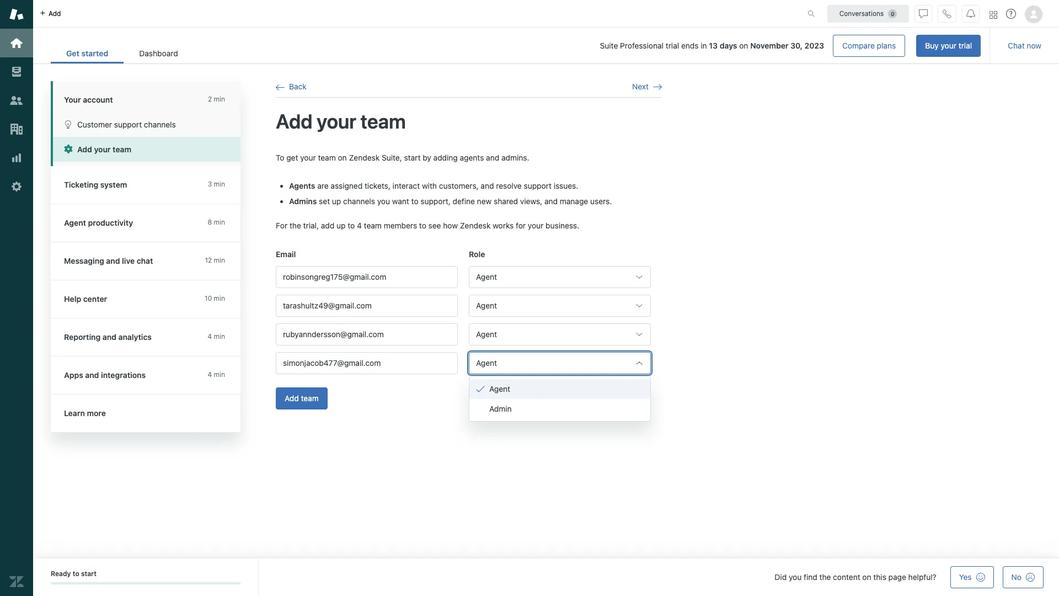 Task type: locate. For each thing, give the bounding box(es) containing it.
admins set up channels you want to support, define new shared views, and manage users.
[[289, 197, 612, 206]]

apps
[[64, 370, 83, 380]]

0 vertical spatial the
[[290, 221, 301, 230]]

are
[[318, 181, 329, 191]]

organizations image
[[9, 122, 24, 136]]

8 min
[[208, 218, 225, 226]]

to down assigned
[[348, 221, 355, 230]]

1 min from the top
[[214, 95, 225, 103]]

min inside ticketing system heading
[[214, 180, 225, 188]]

list box containing agent
[[469, 377, 651, 422]]

and left live
[[106, 256, 120, 266]]

min inside reporting and analytics heading
[[214, 332, 225, 341]]

button displays agent's chat status as invisible. image
[[920, 9, 929, 18]]

min inside messaging and live chat heading
[[214, 256, 225, 264]]

1 vertical spatial on
[[338, 153, 347, 162]]

channels up add your team button
[[144, 120, 176, 129]]

learn
[[64, 409, 85, 418]]

agent inside heading
[[64, 218, 86, 227]]

ready to start
[[51, 570, 97, 578]]

7 min from the top
[[214, 370, 225, 379]]

shared
[[494, 197, 518, 206]]

1 horizontal spatial add your team
[[276, 109, 406, 133]]

0 vertical spatial add your team
[[276, 109, 406, 133]]

you right did
[[789, 572, 802, 582]]

2 email field from the top
[[276, 295, 458, 317]]

agent inside 'option'
[[490, 384, 511, 394]]

on right days
[[740, 41, 749, 50]]

2 vertical spatial on
[[863, 572, 872, 582]]

1 vertical spatial you
[[789, 572, 802, 582]]

conversations button
[[828, 5, 910, 22]]

started
[[81, 49, 108, 58]]

min for apps and integrations
[[214, 370, 225, 379]]

admin option
[[470, 399, 651, 419]]

agents
[[460, 153, 484, 162]]

3 min
[[208, 180, 225, 188]]

support up views,
[[524, 181, 552, 191]]

reporting image
[[9, 151, 24, 165]]

list box
[[469, 377, 651, 422]]

2 vertical spatial add
[[285, 394, 299, 403]]

suite,
[[382, 153, 402, 162]]

2 vertical spatial 4
[[208, 370, 212, 379]]

up right trial, on the top left of page
[[337, 221, 346, 230]]

professional
[[621, 41, 664, 50]]

the right "for"
[[290, 221, 301, 230]]

region
[[276, 152, 662, 423]]

0 horizontal spatial zendesk
[[349, 153, 380, 162]]

how
[[443, 221, 458, 230]]

0 vertical spatial 4
[[357, 221, 362, 230]]

4 for apps and integrations
[[208, 370, 212, 379]]

1 vertical spatial channels
[[343, 197, 375, 206]]

learn more
[[64, 409, 106, 418]]

4 inside apps and integrations heading
[[208, 370, 212, 379]]

start right ready
[[81, 570, 97, 578]]

integrations
[[101, 370, 146, 380]]

1 vertical spatial add your team
[[77, 145, 131, 154]]

30,
[[791, 41, 803, 50]]

channels down assigned
[[343, 197, 375, 206]]

admins
[[289, 197, 317, 206]]

trial inside "button"
[[959, 41, 973, 50]]

admins.
[[502, 153, 530, 162]]

min for help center
[[214, 294, 225, 303]]

days
[[720, 41, 738, 50]]

list box inside region
[[469, 377, 651, 422]]

up right set at the left
[[332, 197, 341, 206]]

start left by
[[404, 153, 421, 162]]

add inside content-title region
[[276, 109, 313, 133]]

users.
[[591, 197, 612, 206]]

your
[[64, 95, 81, 104]]

0 horizontal spatial add your team
[[77, 145, 131, 154]]

progress-bar progress bar
[[51, 583, 241, 585]]

3 email field from the top
[[276, 324, 458, 346]]

1 agent button from the top
[[469, 266, 651, 288]]

add
[[49, 9, 61, 17], [321, 221, 335, 230]]

email
[[276, 249, 296, 259]]

you down tickets,
[[377, 197, 390, 206]]

2 4 min from the top
[[208, 370, 225, 379]]

in
[[701, 41, 708, 50]]

center
[[83, 294, 107, 304]]

agent button
[[469, 266, 651, 288], [469, 295, 651, 317], [469, 324, 651, 346], [469, 352, 651, 374]]

support,
[[421, 197, 451, 206]]

productivity
[[88, 218, 133, 227]]

see
[[429, 221, 441, 230]]

4 inside reporting and analytics heading
[[208, 332, 212, 341]]

on up assigned
[[338, 153, 347, 162]]

1 horizontal spatial start
[[404, 153, 421, 162]]

0 vertical spatial you
[[377, 197, 390, 206]]

channels
[[144, 120, 176, 129], [343, 197, 375, 206]]

min inside your account heading
[[214, 95, 225, 103]]

4 min inside apps and integrations heading
[[208, 370, 225, 379]]

ticketing
[[64, 180, 98, 189]]

to right ready
[[73, 570, 79, 578]]

role
[[469, 249, 485, 259]]

notifications image
[[967, 9, 976, 18]]

1 horizontal spatial you
[[789, 572, 802, 582]]

0 vertical spatial add
[[49, 9, 61, 17]]

trial down notifications image
[[959, 41, 973, 50]]

1 vertical spatial 4 min
[[208, 370, 225, 379]]

4 min inside reporting and analytics heading
[[208, 332, 225, 341]]

want
[[392, 197, 410, 206]]

0 horizontal spatial the
[[290, 221, 301, 230]]

6 min from the top
[[214, 332, 225, 341]]

1 email field from the top
[[276, 266, 458, 288]]

1 horizontal spatial trial
[[959, 41, 973, 50]]

0 horizontal spatial start
[[81, 570, 97, 578]]

november
[[751, 41, 789, 50]]

2 horizontal spatial on
[[863, 572, 872, 582]]

section
[[202, 35, 982, 57]]

on left this
[[863, 572, 872, 582]]

min inside apps and integrations heading
[[214, 370, 225, 379]]

trial left ends
[[666, 41, 680, 50]]

3 min from the top
[[214, 218, 225, 226]]

0 horizontal spatial trial
[[666, 41, 680, 50]]

your account heading
[[51, 81, 252, 112]]

1 vertical spatial 4
[[208, 332, 212, 341]]

zendesk image
[[9, 575, 24, 589]]

zendesk
[[349, 153, 380, 162], [460, 221, 491, 230]]

analytics
[[118, 332, 152, 342]]

zendesk right how on the left top of page
[[460, 221, 491, 230]]

1 4 min from the top
[[208, 332, 225, 341]]

1 vertical spatial support
[[524, 181, 552, 191]]

0 vertical spatial 4 min
[[208, 332, 225, 341]]

0 horizontal spatial you
[[377, 197, 390, 206]]

ticketing system heading
[[51, 166, 252, 204]]

back
[[289, 82, 307, 91]]

next button
[[633, 82, 662, 92]]

min
[[214, 95, 225, 103], [214, 180, 225, 188], [214, 218, 225, 226], [214, 256, 225, 264], [214, 294, 225, 303], [214, 332, 225, 341], [214, 370, 225, 379]]

help center
[[64, 294, 107, 304]]

dashboard
[[139, 49, 178, 58]]

no
[[1012, 572, 1022, 582]]

tab list
[[51, 43, 194, 63]]

to get your team on zendesk suite, start by adding agents and admins.
[[276, 153, 530, 162]]

region containing to get your team on zendesk suite, start by adding agents and admins.
[[276, 152, 662, 423]]

0 horizontal spatial support
[[114, 120, 142, 129]]

get started image
[[9, 36, 24, 50]]

0 horizontal spatial channels
[[144, 120, 176, 129]]

views image
[[9, 65, 24, 79]]

4 min for integrations
[[208, 370, 225, 379]]

your account
[[64, 95, 113, 104]]

assigned
[[331, 181, 363, 191]]

0 vertical spatial support
[[114, 120, 142, 129]]

add right trial, on the top left of page
[[321, 221, 335, 230]]

your inside "button"
[[942, 41, 957, 50]]

add your team
[[276, 109, 406, 133], [77, 145, 131, 154]]

4
[[357, 221, 362, 230], [208, 332, 212, 341], [208, 370, 212, 379]]

zendesk left suite, at the top left
[[349, 153, 380, 162]]

5 min from the top
[[214, 294, 225, 303]]

1 trial from the left
[[666, 41, 680, 50]]

admin image
[[9, 179, 24, 194]]

add your team inside content-title region
[[276, 109, 406, 133]]

apps and integrations
[[64, 370, 146, 380]]

0 vertical spatial up
[[332, 197, 341, 206]]

messaging and live chat
[[64, 256, 153, 266]]

live
[[122, 256, 135, 266]]

support
[[114, 120, 142, 129], [524, 181, 552, 191]]

2 trial from the left
[[959, 41, 973, 50]]

1 vertical spatial add
[[321, 221, 335, 230]]

add right zendesk support image
[[49, 9, 61, 17]]

the right find
[[820, 572, 832, 582]]

you
[[377, 197, 390, 206], [789, 572, 802, 582]]

up
[[332, 197, 341, 206], [337, 221, 346, 230]]

learn more button
[[51, 395, 238, 432]]

your
[[942, 41, 957, 50], [317, 109, 357, 133], [94, 145, 111, 154], [300, 153, 316, 162], [528, 221, 544, 230]]

4 min from the top
[[214, 256, 225, 264]]

tab list containing get started
[[51, 43, 194, 63]]

customers,
[[439, 181, 479, 191]]

Email field
[[276, 266, 458, 288], [276, 295, 458, 317], [276, 324, 458, 346], [276, 352, 458, 374]]

support up add your team button
[[114, 120, 142, 129]]

0 vertical spatial add
[[276, 109, 313, 133]]

0 vertical spatial start
[[404, 153, 421, 162]]

chat now
[[1009, 41, 1042, 50]]

set
[[319, 197, 330, 206]]

0 vertical spatial channels
[[144, 120, 176, 129]]

buy your trial button
[[917, 35, 982, 57]]

1 vertical spatial zendesk
[[460, 221, 491, 230]]

learn more heading
[[51, 395, 252, 433]]

start
[[404, 153, 421, 162], [81, 570, 97, 578]]

email field for first agent popup button from the top of the region containing to get your team on zendesk suite, start by adding agents and admins.
[[276, 266, 458, 288]]

footer
[[33, 559, 1060, 596]]

team inside content-title region
[[361, 109, 406, 133]]

footer containing did you find the content on this page helpful?
[[33, 559, 1060, 596]]

min inside help center heading
[[214, 294, 225, 303]]

trial
[[666, 41, 680, 50], [959, 41, 973, 50]]

1 horizontal spatial support
[[524, 181, 552, 191]]

0 horizontal spatial add
[[49, 9, 61, 17]]

min inside agent productivity heading
[[214, 218, 225, 226]]

1 vertical spatial the
[[820, 572, 832, 582]]

interact
[[393, 181, 420, 191]]

adding
[[434, 153, 458, 162]]

2 min from the top
[[214, 180, 225, 188]]

ready
[[51, 570, 71, 578]]

manage
[[560, 197, 589, 206]]

1 horizontal spatial on
[[740, 41, 749, 50]]

min for agent productivity
[[214, 218, 225, 226]]



Task type: describe. For each thing, give the bounding box(es) containing it.
reporting and analytics heading
[[51, 319, 252, 357]]

agent productivity
[[64, 218, 133, 227]]

customer
[[77, 120, 112, 129]]

November 30, 2023 text field
[[751, 41, 825, 50]]

add your team inside button
[[77, 145, 131, 154]]

10 min
[[205, 294, 225, 303]]

buy your trial
[[926, 41, 973, 50]]

channels inside button
[[144, 120, 176, 129]]

13
[[710, 41, 718, 50]]

support inside button
[[114, 120, 142, 129]]

support inside region
[[524, 181, 552, 191]]

to right want
[[412, 197, 419, 206]]

get started
[[66, 49, 108, 58]]

your inside content-title region
[[317, 109, 357, 133]]

add your team button
[[53, 137, 241, 162]]

zendesk support image
[[9, 7, 24, 22]]

10
[[205, 294, 212, 303]]

4 min for analytics
[[208, 332, 225, 341]]

views,
[[521, 197, 543, 206]]

now
[[1028, 41, 1042, 50]]

to
[[276, 153, 285, 162]]

1 horizontal spatial zendesk
[[460, 221, 491, 230]]

you inside region
[[377, 197, 390, 206]]

business.
[[546, 221, 580, 230]]

buy
[[926, 41, 939, 50]]

issues.
[[554, 181, 579, 191]]

system
[[100, 180, 127, 189]]

page
[[889, 572, 907, 582]]

for the trial, add up to 4 team members to see how zendesk works for your business.
[[276, 221, 580, 230]]

chat
[[1009, 41, 1026, 50]]

3 agent button from the top
[[469, 324, 651, 346]]

compare plans button
[[834, 35, 906, 57]]

1 horizontal spatial add
[[321, 221, 335, 230]]

and up new
[[481, 181, 494, 191]]

and right the agents
[[486, 153, 500, 162]]

tickets,
[[365, 181, 391, 191]]

0 vertical spatial zendesk
[[349, 153, 380, 162]]

customers image
[[9, 93, 24, 108]]

ticketing system
[[64, 180, 127, 189]]

plans
[[878, 41, 897, 50]]

min for messaging and live chat
[[214, 256, 225, 264]]

agents are assigned tickets, interact with customers, and resolve support issues.
[[289, 181, 579, 191]]

works
[[493, 221, 514, 230]]

4 for reporting and analytics
[[208, 332, 212, 341]]

1 horizontal spatial the
[[820, 572, 832, 582]]

to left 'see'
[[420, 221, 427, 230]]

min for reporting and analytics
[[214, 332, 225, 341]]

zendesk products image
[[990, 11, 998, 18]]

1 vertical spatial add
[[77, 145, 92, 154]]

your inside button
[[94, 145, 111, 154]]

trial for professional
[[666, 41, 680, 50]]

helpful?
[[909, 572, 937, 582]]

suite
[[600, 41, 619, 50]]

min for ticketing system
[[214, 180, 225, 188]]

apps and integrations heading
[[51, 357, 252, 395]]

chat now button
[[1000, 35, 1051, 57]]

email field for 3rd agent popup button from the top
[[276, 324, 458, 346]]

4 email field from the top
[[276, 352, 458, 374]]

for
[[516, 221, 526, 230]]

members
[[384, 221, 417, 230]]

account
[[83, 95, 113, 104]]

by
[[423, 153, 432, 162]]

compare
[[843, 41, 876, 50]]

customer support channels
[[77, 120, 176, 129]]

12
[[205, 256, 212, 264]]

chat
[[137, 256, 153, 266]]

more
[[87, 409, 106, 418]]

yes button
[[951, 566, 995, 589]]

trial,
[[303, 221, 319, 230]]

help
[[64, 294, 81, 304]]

reporting and analytics
[[64, 332, 152, 342]]

2 min
[[208, 95, 225, 103]]

and right apps
[[85, 370, 99, 380]]

min for your account
[[214, 95, 225, 103]]

add for add team button at the left of the page
[[285, 394, 299, 403]]

2
[[208, 95, 212, 103]]

messaging and live chat heading
[[51, 242, 252, 280]]

8
[[208, 218, 212, 226]]

main element
[[0, 0, 33, 596]]

this
[[874, 572, 887, 582]]

back button
[[276, 82, 307, 92]]

1 vertical spatial start
[[81, 570, 97, 578]]

with
[[422, 181, 437, 191]]

agents
[[289, 181, 315, 191]]

0 vertical spatial on
[[740, 41, 749, 50]]

did
[[775, 572, 787, 582]]

customer support channels button
[[53, 112, 241, 137]]

12 min
[[205, 256, 225, 264]]

admin
[[490, 404, 512, 414]]

help center heading
[[51, 280, 252, 319]]

add team
[[285, 394, 319, 403]]

dashboard tab
[[124, 43, 194, 63]]

0 horizontal spatial on
[[338, 153, 347, 162]]

4 agent button from the top
[[469, 352, 651, 374]]

email field for third agent popup button from the bottom of the region containing to get your team on zendesk suite, start by adding agents and admins.
[[276, 295, 458, 317]]

section containing suite professional trial ends in
[[202, 35, 982, 57]]

and left analytics
[[103, 332, 116, 342]]

compare plans
[[843, 41, 897, 50]]

for
[[276, 221, 288, 230]]

get
[[287, 153, 298, 162]]

add inside popup button
[[49, 9, 61, 17]]

get help image
[[1007, 9, 1017, 19]]

content
[[834, 572, 861, 582]]

next
[[633, 82, 649, 91]]

conversations
[[840, 9, 885, 17]]

1 vertical spatial up
[[337, 221, 346, 230]]

agent option
[[470, 379, 651, 399]]

add for content-title region
[[276, 109, 313, 133]]

no button
[[1003, 566, 1045, 589]]

reporting
[[64, 332, 101, 342]]

and right views,
[[545, 197, 558, 206]]

messaging
[[64, 256, 104, 266]]

3
[[208, 180, 212, 188]]

define
[[453, 197, 475, 206]]

yes
[[960, 572, 973, 582]]

2023
[[805, 41, 825, 50]]

ends
[[682, 41, 699, 50]]

suite professional trial ends in 13 days on november 30, 2023
[[600, 41, 825, 50]]

content-title region
[[276, 109, 662, 134]]

2 agent button from the top
[[469, 295, 651, 317]]

trial for your
[[959, 41, 973, 50]]

add team button
[[276, 388, 328, 410]]

new
[[477, 197, 492, 206]]

agent productivity heading
[[51, 204, 252, 242]]

1 horizontal spatial channels
[[343, 197, 375, 206]]



Task type: vqa. For each thing, say whether or not it's contained in the screenshot.
the Increase indent (Cmd ]) icon
no



